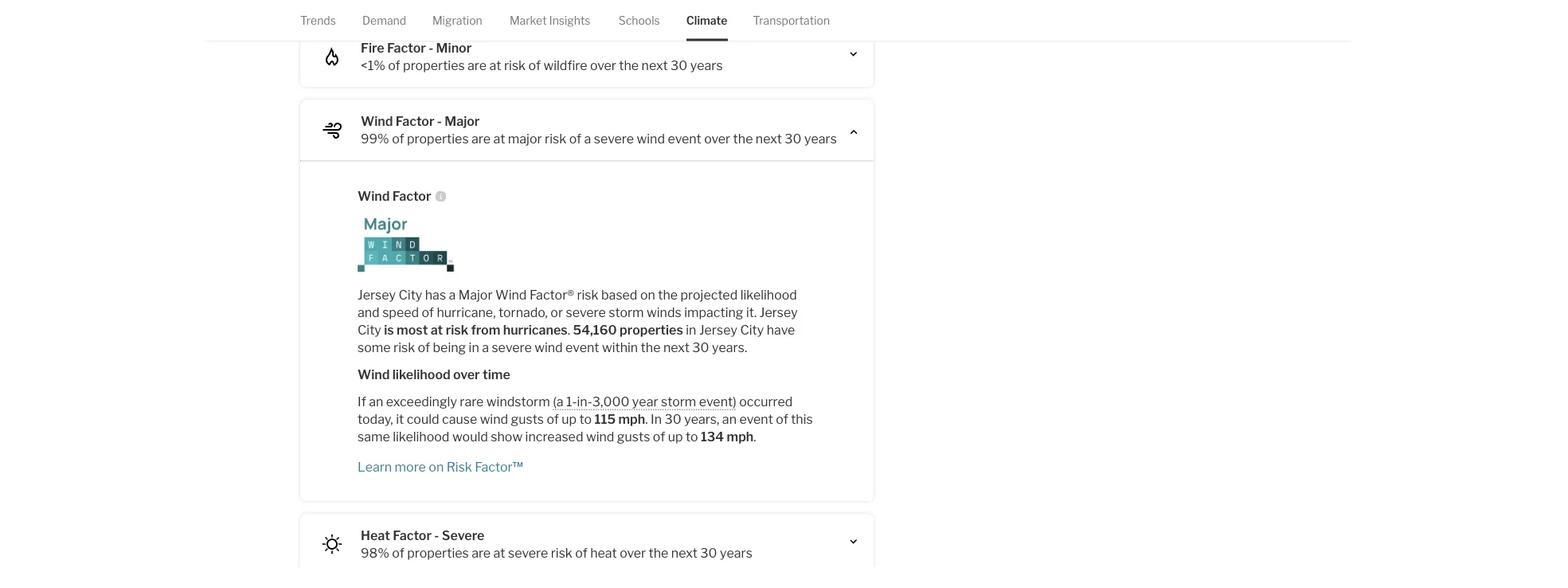 Task type: vqa. For each thing, say whether or not it's contained in the screenshot.
the Factor within the Fire Factor - Minor <1% of properties are at risk of wildfire over the next 30 years
yes



Task type: locate. For each thing, give the bounding box(es) containing it.
are left the major
[[472, 130, 491, 146]]

hurricanes
[[503, 322, 568, 337]]

wind up 99%
[[361, 113, 393, 128]]

0 vertical spatial storm
[[609, 304, 644, 320]]

gusts down the 115 mph
[[617, 428, 650, 444]]

98%
[[361, 545, 389, 560]]

0 vertical spatial .
[[568, 322, 570, 337]]

0 horizontal spatial up
[[562, 411, 577, 426]]

factor inside fire factor - minor <1% of properties are at risk of wildfire over the next 30 years
[[387, 40, 426, 55]]

0 horizontal spatial gusts
[[511, 411, 544, 426]]

0 vertical spatial to
[[580, 411, 592, 426]]

next inside the wind factor - major 99% of properties are at major        risk of a severe wind event over the next 30 years
[[756, 130, 782, 146]]

event)
[[699, 393, 737, 409]]

of inside have some risk of being in a severe wind event within the next 30 years.
[[418, 339, 430, 355]]

climate
[[687, 14, 728, 27]]

properties right 99%
[[407, 130, 469, 146]]

2 vertical spatial -
[[434, 527, 439, 543]]

years inside fire factor - minor <1% of properties are at risk of wildfire over the next 30 years
[[690, 57, 723, 73]]

to down in-
[[580, 411, 592, 426]]

1 horizontal spatial .
[[646, 411, 648, 426]]

risk down market
[[504, 57, 526, 73]]

2 vertical spatial a
[[482, 339, 489, 355]]

1 vertical spatial gusts
[[617, 428, 650, 444]]

in
[[686, 322, 697, 337], [469, 339, 479, 355]]

1 horizontal spatial up
[[668, 428, 683, 444]]

0 horizontal spatial in
[[469, 339, 479, 355]]

are
[[468, 57, 487, 73], [472, 130, 491, 146], [472, 545, 491, 560]]

at inside fire factor - minor <1% of properties are at risk of wildfire over the next 30 years
[[490, 57, 501, 73]]

have some risk of being in a severe wind event within the next 30 years.
[[358, 322, 795, 355]]

mph right '134'
[[727, 428, 754, 444]]

2 horizontal spatial event
[[740, 411, 773, 426]]

0 vertical spatial likelihood
[[741, 287, 797, 302]]

0 vertical spatial a
[[584, 130, 591, 146]]

1 vertical spatial event
[[566, 339, 599, 355]]

the
[[619, 57, 639, 73], [733, 130, 753, 146], [658, 287, 678, 302], [641, 339, 661, 355], [649, 545, 669, 560]]

0 vertical spatial mph
[[619, 411, 646, 426]]

of down the most
[[418, 339, 430, 355]]

2 vertical spatial years
[[720, 545, 753, 560]]

are inside heat factor - severe 98% of properties are at severe        risk of heat over the next 30 years
[[472, 545, 491, 560]]

city down it.
[[740, 322, 764, 337]]

speed
[[383, 304, 419, 320]]

risk left heat on the bottom
[[551, 545, 573, 560]]

properties inside fire factor - minor <1% of properties are at risk of wildfire over the next 30 years
[[403, 57, 465, 73]]

city up the speed
[[399, 287, 422, 302]]

risk up 'jersey city'
[[577, 287, 599, 302]]

the inside heat factor - severe 98% of properties are at severe        risk of heat over the next 30 years
[[649, 545, 669, 560]]

likelihood up it.
[[741, 287, 797, 302]]

- for major
[[437, 113, 442, 128]]

1 vertical spatial years
[[805, 130, 837, 146]]

.
[[568, 322, 570, 337], [646, 411, 648, 426], [754, 428, 757, 444]]

major
[[445, 113, 480, 128], [459, 287, 493, 302]]

learn
[[358, 459, 392, 474]]

0 vertical spatial gusts
[[511, 411, 544, 426]]

1 vertical spatial storm
[[661, 393, 697, 409]]

30 inside . in 30 years, an event of this same likelihood would show increased wind gusts of up to
[[665, 411, 682, 426]]

properties
[[403, 57, 465, 73], [407, 130, 469, 146], [620, 322, 683, 337], [407, 545, 469, 560]]

1 horizontal spatial on
[[640, 287, 656, 302]]

up down 1-
[[562, 411, 577, 426]]

a down from
[[482, 339, 489, 355]]

- left severe
[[434, 527, 439, 543]]

0 vertical spatial jersey
[[358, 287, 396, 302]]

- for severe
[[434, 527, 439, 543]]

likelihood
[[741, 287, 797, 302], [393, 366, 451, 382], [393, 428, 450, 444]]

1 vertical spatial an
[[722, 411, 737, 426]]

1-
[[566, 393, 577, 409]]

at inside heat factor - severe 98% of properties are at severe        risk of heat over the next 30 years
[[494, 545, 506, 560]]

properties for heat factor - severe 98% of properties are at severe        risk of heat over the next 30 years
[[407, 545, 469, 560]]

properties inside the wind factor - major 99% of properties are at major        risk of a severe wind event over the next 30 years
[[407, 130, 469, 146]]

1 vertical spatial up
[[668, 428, 683, 444]]

at inside the wind factor - major 99% of properties are at major        risk of a severe wind event over the next 30 years
[[493, 130, 505, 146]]

a right has
[[449, 287, 456, 302]]

wind for wind factor® risk based on the projected likelihood and speed of hurricane, tornado, or severe storm winds impacting it.
[[496, 287, 527, 302]]

properties inside heat factor - severe 98% of properties are at severe        risk of heat over the next 30 years
[[407, 545, 469, 560]]

next inside have some risk of being in a severe wind event within the next 30 years.
[[664, 339, 690, 355]]

2 vertical spatial jersey
[[699, 322, 738, 337]]

show
[[491, 428, 523, 444]]

wind up tornado,
[[496, 287, 527, 302]]

to
[[580, 411, 592, 426], [686, 428, 698, 444]]

gusts
[[511, 411, 544, 426], [617, 428, 650, 444]]

1 horizontal spatial mph
[[727, 428, 754, 444]]

a right the major
[[584, 130, 591, 146]]

projected
[[681, 287, 738, 302]]

a
[[584, 130, 591, 146], [449, 287, 456, 302], [482, 339, 489, 355]]

factor™
[[475, 459, 523, 474]]

the inside have some risk of being in a severe wind event within the next 30 years.
[[641, 339, 661, 355]]

2 horizontal spatial .
[[754, 428, 757, 444]]

wind down some
[[358, 366, 390, 382]]

risk inside the wind factor® risk based on the projected likelihood and speed of hurricane, tornado, or severe storm winds impacting it.
[[577, 287, 599, 302]]

0 vertical spatial on
[[640, 287, 656, 302]]

on up winds
[[640, 287, 656, 302]]

up left '134'
[[668, 428, 683, 444]]

factor for wind factor - major 99% of properties are at major        risk of a severe wind event over the next 30 years
[[396, 113, 435, 128]]

0 horizontal spatial on
[[429, 459, 444, 474]]

wind
[[637, 130, 665, 146], [535, 339, 563, 355], [480, 411, 508, 426], [586, 428, 615, 444]]

gusts inside . in 30 years, an event of this same likelihood would show increased wind gusts of up to
[[617, 428, 650, 444]]

. left 54,160
[[568, 322, 570, 337]]

of left wildfire
[[529, 57, 541, 73]]

city inside 'jersey city'
[[358, 322, 381, 337]]

1 horizontal spatial in
[[686, 322, 697, 337]]

an up 134 mph .
[[722, 411, 737, 426]]

years
[[690, 57, 723, 73], [805, 130, 837, 146], [720, 545, 753, 560]]

years inside heat factor - severe 98% of properties are at severe        risk of heat over the next 30 years
[[720, 545, 753, 560]]

0 vertical spatial major
[[445, 113, 480, 128]]

1 vertical spatial -
[[437, 113, 442, 128]]

1 vertical spatial in
[[469, 339, 479, 355]]

jersey inside 'jersey city'
[[760, 304, 798, 320]]

up
[[562, 411, 577, 426], [668, 428, 683, 444]]

severe
[[442, 527, 485, 543]]

2 horizontal spatial jersey
[[760, 304, 798, 320]]

are down minor
[[468, 57, 487, 73]]

tornado,
[[499, 304, 548, 320]]

2 horizontal spatial a
[[584, 130, 591, 146]]

wildfire
[[544, 57, 588, 73]]

the inside the wind factor® risk based on the projected likelihood and speed of hurricane, tornado, or severe storm winds impacting it.
[[658, 287, 678, 302]]

1 horizontal spatial gusts
[[617, 428, 650, 444]]

next
[[642, 57, 668, 73], [756, 130, 782, 146], [664, 339, 690, 355], [671, 545, 698, 560]]

1 horizontal spatial an
[[722, 411, 737, 426]]

market insights link
[[510, 0, 591, 41]]

gusts down windstorm
[[511, 411, 544, 426]]

- inside heat factor - severe 98% of properties are at severe        risk of heat over the next 30 years
[[434, 527, 439, 543]]

risk down the most
[[394, 339, 415, 355]]

storm up in
[[661, 393, 697, 409]]

next inside fire factor - minor <1% of properties are at risk of wildfire over the next 30 years
[[642, 57, 668, 73]]

0 vertical spatial -
[[429, 40, 434, 55]]

0 vertical spatial in
[[686, 322, 697, 337]]

of inside occurred today, it could cause wind gusts of up to
[[547, 411, 559, 426]]

major up hurricane,
[[459, 287, 493, 302]]

if
[[358, 393, 366, 409]]

1 vertical spatial mph
[[727, 428, 754, 444]]

likelihood inside the wind factor® risk based on the projected likelihood and speed of hurricane, tornado, or severe storm winds impacting it.
[[741, 287, 797, 302]]

1 horizontal spatial a
[[482, 339, 489, 355]]

- down minor
[[437, 113, 442, 128]]

1 vertical spatial are
[[472, 130, 491, 146]]

properties for fire factor - minor <1% of properties are at risk of wildfire over the next 30 years
[[403, 57, 465, 73]]

mph down year
[[619, 411, 646, 426]]

1 horizontal spatial to
[[686, 428, 698, 444]]

wind
[[361, 113, 393, 128], [358, 188, 390, 203], [496, 287, 527, 302], [358, 366, 390, 382]]

properties down minor
[[403, 57, 465, 73]]

likelihood up "exceedingly" in the bottom left of the page
[[393, 366, 451, 382]]

0 vertical spatial event
[[668, 130, 702, 146]]

1 vertical spatial to
[[686, 428, 698, 444]]

of
[[388, 57, 400, 73], [529, 57, 541, 73], [392, 130, 404, 146], [569, 130, 582, 146], [422, 304, 434, 320], [418, 339, 430, 355], [547, 411, 559, 426], [776, 411, 788, 426], [653, 428, 665, 444], [392, 545, 405, 560], [575, 545, 588, 560]]

(a
[[553, 393, 564, 409]]

today,
[[358, 411, 393, 426]]

factor inside heat factor - severe 98% of properties are at severe        risk of heat over the next 30 years
[[393, 527, 432, 543]]

are for severe
[[472, 545, 491, 560]]

- left minor
[[429, 40, 434, 55]]

event inside the wind factor - major 99% of properties are at major        risk of a severe wind event over the next 30 years
[[668, 130, 702, 146]]

major inside the wind factor - major 99% of properties are at major        risk of a severe wind event over the next 30 years
[[445, 113, 480, 128]]

0 horizontal spatial to
[[580, 411, 592, 426]]

would
[[452, 428, 488, 444]]

to down years,
[[686, 428, 698, 444]]

year
[[632, 393, 658, 409]]

severe
[[594, 130, 634, 146], [566, 304, 606, 320], [492, 339, 532, 355], [508, 545, 548, 560]]

0 horizontal spatial storm
[[609, 304, 644, 320]]

years inside the wind factor - major 99% of properties are at major        risk of a severe wind event over the next 30 years
[[805, 130, 837, 146]]

2 vertical spatial event
[[740, 411, 773, 426]]

on left the risk
[[429, 459, 444, 474]]

0 vertical spatial an
[[369, 393, 383, 409]]

2 vertical spatial likelihood
[[393, 428, 450, 444]]

demand
[[362, 14, 406, 27]]

an inside . in 30 years, an event of this same likelihood would show increased wind gusts of up to
[[722, 411, 737, 426]]

is most at risk from hurricanes . 54,160 properties in jersey city
[[384, 322, 764, 337]]

of up "increased"
[[547, 411, 559, 426]]

transportation
[[753, 14, 830, 27]]

30
[[671, 57, 688, 73], [785, 130, 802, 146], [693, 339, 710, 355], [665, 411, 682, 426], [701, 545, 717, 560]]

wind inside the wind factor - major 99% of properties are at major        risk of a severe wind event over the next 30 years
[[361, 113, 393, 128]]

storm down based
[[609, 304, 644, 320]]

1 horizontal spatial event
[[668, 130, 702, 146]]

are inside the wind factor - major 99% of properties are at major        risk of a severe wind event over the next 30 years
[[472, 130, 491, 146]]

if an exceedingly rare windstorm (a 1-in-3,000 year storm event)
[[358, 393, 737, 409]]

based
[[602, 287, 638, 302]]

1 vertical spatial on
[[429, 459, 444, 474]]

jersey down impacting
[[699, 322, 738, 337]]

of down jersey city has a major
[[422, 304, 434, 320]]

jersey up have
[[760, 304, 798, 320]]

2 vertical spatial .
[[754, 428, 757, 444]]

of inside the wind factor® risk based on the projected likelihood and speed of hurricane, tornado, or severe storm winds impacting it.
[[422, 304, 434, 320]]

1 vertical spatial jersey
[[760, 304, 798, 320]]

climate link
[[687, 0, 728, 41]]

0 horizontal spatial event
[[566, 339, 599, 355]]

major down minor
[[445, 113, 480, 128]]

jersey
[[358, 287, 396, 302], [760, 304, 798, 320], [699, 322, 738, 337]]

over
[[590, 57, 616, 73], [704, 130, 731, 146], [453, 366, 480, 382], [620, 545, 646, 560]]

jersey for jersey city
[[760, 304, 798, 320]]

are inside fire factor - minor <1% of properties are at risk of wildfire over the next 30 years
[[468, 57, 487, 73]]

0 vertical spatial are
[[468, 57, 487, 73]]

jersey up and
[[358, 287, 396, 302]]

migration link
[[433, 0, 483, 41]]

0 vertical spatial years
[[690, 57, 723, 73]]

migration
[[433, 14, 483, 27]]

are down severe
[[472, 545, 491, 560]]

1 horizontal spatial storm
[[661, 393, 697, 409]]

it.
[[746, 304, 757, 320]]

fire
[[361, 40, 385, 55]]

at for severe
[[494, 545, 506, 560]]

2 vertical spatial are
[[472, 545, 491, 560]]

- inside the wind factor - major 99% of properties are at major        risk of a severe wind event over the next 30 years
[[437, 113, 442, 128]]

event inside . in 30 years, an event of this same likelihood would show increased wind gusts of up to
[[740, 411, 773, 426]]

to inside occurred today, it could cause wind gusts of up to
[[580, 411, 592, 426]]

this
[[791, 411, 813, 426]]

or
[[551, 304, 563, 320]]

factor for wind factor
[[393, 188, 431, 203]]

wind for wind factor - major 99% of properties are at major        risk of a severe wind event over the next 30 years
[[361, 113, 393, 128]]

wind down 99%
[[358, 188, 390, 203]]

in down impacting
[[686, 322, 697, 337]]

in down from
[[469, 339, 479, 355]]

schools link
[[619, 0, 660, 41]]

likelihood down could
[[393, 428, 450, 444]]

on
[[640, 287, 656, 302], [429, 459, 444, 474]]

at for major
[[493, 130, 505, 146]]

0 vertical spatial up
[[562, 411, 577, 426]]

0 horizontal spatial jersey
[[358, 287, 396, 302]]

an right if
[[369, 393, 383, 409]]

properties down severe
[[407, 545, 469, 560]]

0 horizontal spatial city
[[358, 322, 381, 337]]

0 horizontal spatial a
[[449, 287, 456, 302]]

gusts inside occurred today, it could cause wind gusts of up to
[[511, 411, 544, 426]]

0 horizontal spatial .
[[568, 322, 570, 337]]

up inside occurred today, it could cause wind gusts of up to
[[562, 411, 577, 426]]

0 horizontal spatial mph
[[619, 411, 646, 426]]

- inside fire factor - minor <1% of properties are at risk of wildfire over the next 30 years
[[429, 40, 434, 55]]

wind likelihood over time
[[358, 366, 510, 382]]

wind inside the wind factor® risk based on the projected likelihood and speed of hurricane, tornado, or severe storm winds impacting it.
[[496, 287, 527, 302]]

next inside heat factor - severe 98% of properties are at severe        risk of heat over the next 30 years
[[671, 545, 698, 560]]

. left in
[[646, 411, 648, 426]]

severe inside the wind factor® risk based on the projected likelihood and speed of hurricane, tornado, or severe storm winds impacting it.
[[566, 304, 606, 320]]

event
[[668, 130, 702, 146], [566, 339, 599, 355], [740, 411, 773, 426]]

mph for 134 mph .
[[727, 428, 754, 444]]

risk right the major
[[545, 130, 567, 146]]

factor
[[387, 40, 426, 55], [396, 113, 435, 128], [393, 188, 431, 203], [393, 527, 432, 543]]

at
[[490, 57, 501, 73], [493, 130, 505, 146], [431, 322, 443, 337], [494, 545, 506, 560]]

1 horizontal spatial city
[[399, 287, 422, 302]]

factor for heat factor - severe 98% of properties are at severe        risk of heat over the next 30 years
[[393, 527, 432, 543]]

at for minor
[[490, 57, 501, 73]]

cause
[[442, 411, 477, 426]]

30 inside have some risk of being in a severe wind event within the next 30 years.
[[693, 339, 710, 355]]

factor inside the wind factor - major 99% of properties are at major        risk of a severe wind event over the next 30 years
[[396, 113, 435, 128]]

properties for wind factor - major 99% of properties are at major        risk of a severe wind event over the next 30 years
[[407, 130, 469, 146]]

a inside the wind factor - major 99% of properties are at major        risk of a severe wind event over the next 30 years
[[584, 130, 591, 146]]

storm inside the wind factor® risk based on the projected likelihood and speed of hurricane, tornado, or severe storm winds impacting it.
[[609, 304, 644, 320]]

of right the major
[[569, 130, 582, 146]]

. down occurred
[[754, 428, 757, 444]]

city down and
[[358, 322, 381, 337]]

event inside have some risk of being in a severe wind event within the next 30 years.
[[566, 339, 599, 355]]

115 mph
[[595, 411, 646, 426]]

1 vertical spatial .
[[646, 411, 648, 426]]



Task type: describe. For each thing, give the bounding box(es) containing it.
jersey city has a major
[[358, 287, 493, 302]]

wind for wind likelihood over time
[[358, 366, 390, 382]]

134
[[701, 428, 724, 444]]

1 vertical spatial a
[[449, 287, 456, 302]]

wind factor - major 99% of properties are at major        risk of a severe wind event over the next 30 years
[[361, 113, 837, 146]]

99%
[[361, 130, 389, 146]]

severe inside the wind factor - major 99% of properties are at major        risk of a severe wind event over the next 30 years
[[594, 130, 634, 146]]

jersey city
[[358, 304, 798, 337]]

most
[[397, 322, 428, 337]]

a inside have some risk of being in a severe wind event within the next 30 years.
[[482, 339, 489, 355]]

trends
[[300, 14, 336, 27]]

to inside . in 30 years, an event of this same likelihood would show increased wind gusts of up to
[[686, 428, 698, 444]]

wind inside have some risk of being in a severe wind event within the next 30 years.
[[535, 339, 563, 355]]

severe inside heat factor - severe 98% of properties are at severe        risk of heat over the next 30 years
[[508, 545, 548, 560]]

learn more on risk factor™ link
[[358, 458, 817, 475]]

occurred today, it could cause wind gusts of up to
[[358, 393, 793, 426]]

more
[[395, 459, 426, 474]]

hurricane,
[[437, 304, 496, 320]]

city for jersey city
[[358, 322, 381, 337]]

could
[[407, 411, 439, 426]]

likelihood inside . in 30 years, an event of this same likelihood would show increased wind gusts of up to
[[393, 428, 450, 444]]

heat
[[361, 527, 390, 543]]

heat factor - severe 98% of properties are at severe        risk of heat over the next 30 years
[[361, 527, 753, 560]]

0 horizontal spatial an
[[369, 393, 383, 409]]

increased
[[525, 428, 584, 444]]

heat
[[590, 545, 617, 560]]

1 vertical spatial likelihood
[[393, 366, 451, 382]]

of right the <1%
[[388, 57, 400, 73]]

are for major
[[472, 130, 491, 146]]

some
[[358, 339, 391, 355]]

30 inside fire factor - minor <1% of properties are at risk of wildfire over the next 30 years
[[671, 57, 688, 73]]

in-
[[577, 393, 593, 409]]

learn more on risk factor™
[[358, 459, 523, 474]]

. in 30 years, an event of this same likelihood would show increased wind gusts of up to
[[358, 411, 813, 444]]

30 inside heat factor - severe 98% of properties are at severe        risk of heat over the next 30 years
[[701, 545, 717, 560]]

insights
[[549, 14, 591, 27]]

wind factor® risk based on the projected likelihood and speed of hurricane, tornado, or severe storm winds impacting it.
[[358, 287, 797, 320]]

over inside heat factor - severe 98% of properties are at severe        risk of heat over the next 30 years
[[620, 545, 646, 560]]

up inside . in 30 years, an event of this same likelihood would show increased wind gusts of up to
[[668, 428, 683, 444]]

being
[[433, 339, 466, 355]]

54,160
[[573, 322, 617, 337]]

winds
[[647, 304, 682, 320]]

1 vertical spatial major
[[459, 287, 493, 302]]

wind inside the wind factor - major 99% of properties are at major        risk of a severe wind event over the next 30 years
[[637, 130, 665, 146]]

of right 99%
[[392, 130, 404, 146]]

risk inside the wind factor - major 99% of properties are at major        risk of a severe wind event over the next 30 years
[[545, 130, 567, 146]]

it
[[396, 411, 404, 426]]

city for jersey city has a major
[[399, 287, 422, 302]]

of right 98%
[[392, 545, 405, 560]]

market
[[510, 14, 547, 27]]

wind for wind factor
[[358, 188, 390, 203]]

of down in
[[653, 428, 665, 444]]

115
[[595, 411, 616, 426]]

and
[[358, 304, 380, 320]]

2 horizontal spatial city
[[740, 322, 764, 337]]

3,000
[[593, 393, 630, 409]]

134 mph .
[[701, 428, 757, 444]]

severe inside have some risk of being in a severe wind event within the next 30 years.
[[492, 339, 532, 355]]

wind inside occurred today, it could cause wind gusts of up to
[[480, 411, 508, 426]]

impacting
[[684, 304, 744, 320]]

years.
[[712, 339, 747, 355]]

years,
[[684, 411, 720, 426]]

same
[[358, 428, 390, 444]]

- for minor
[[429, 40, 434, 55]]

1 horizontal spatial jersey
[[699, 322, 738, 337]]

wind inside . in 30 years, an event of this same likelihood would show increased wind gusts of up to
[[586, 428, 615, 444]]

risk up being
[[446, 322, 469, 337]]

demand link
[[362, 0, 406, 41]]

factor®
[[530, 287, 574, 302]]

in
[[651, 411, 662, 426]]

have
[[767, 322, 795, 337]]

in inside have some risk of being in a severe wind event within the next 30 years.
[[469, 339, 479, 355]]

of left this
[[776, 411, 788, 426]]

<1%
[[361, 57, 385, 73]]

rare
[[460, 393, 484, 409]]

within
[[602, 339, 638, 355]]

fire factor - minor <1% of properties are at risk of wildfire over the next 30 years
[[361, 40, 723, 73]]

on inside the wind factor® risk based on the projected likelihood and speed of hurricane, tornado, or severe storm winds impacting it.
[[640, 287, 656, 302]]

major
[[508, 130, 542, 146]]

risk inside heat factor - severe 98% of properties are at severe        risk of heat over the next 30 years
[[551, 545, 573, 560]]

the inside the wind factor - major 99% of properties are at major        risk of a severe wind event over the next 30 years
[[733, 130, 753, 146]]

risk inside have some risk of being in a severe wind event within the next 30 years.
[[394, 339, 415, 355]]

wind factor
[[358, 188, 431, 203]]

exceedingly
[[386, 393, 457, 409]]

mph for 115 mph
[[619, 411, 646, 426]]

has
[[425, 287, 446, 302]]

windstorm
[[487, 393, 550, 409]]

properties down winds
[[620, 322, 683, 337]]

of left heat on the bottom
[[575, 545, 588, 560]]

are for minor
[[468, 57, 487, 73]]

is
[[384, 322, 394, 337]]

risk inside fire factor - minor <1% of properties are at risk of wildfire over the next 30 years
[[504, 57, 526, 73]]

jersey for jersey city has a major
[[358, 287, 396, 302]]

market insights
[[510, 14, 591, 27]]

from
[[471, 322, 501, 337]]

time
[[483, 366, 510, 382]]

the inside fire factor - minor <1% of properties are at risk of wildfire over the next 30 years
[[619, 57, 639, 73]]

occurred
[[739, 393, 793, 409]]

minor
[[436, 40, 472, 55]]

. inside . in 30 years, an event of this same likelihood would show increased wind gusts of up to
[[646, 411, 648, 426]]

over inside the wind factor - major 99% of properties are at major        risk of a severe wind event over the next 30 years
[[704, 130, 731, 146]]

factor for fire factor - minor <1% of properties are at risk of wildfire over the next 30 years
[[387, 40, 426, 55]]

wind factor score logo image
[[358, 217, 817, 273]]

schools
[[619, 14, 660, 27]]

30 inside the wind factor - major 99% of properties are at major        risk of a severe wind event over the next 30 years
[[785, 130, 802, 146]]

over inside fire factor - minor <1% of properties are at risk of wildfire over the next 30 years
[[590, 57, 616, 73]]

trends link
[[300, 0, 336, 41]]

transportation link
[[753, 0, 830, 41]]

risk
[[447, 459, 472, 474]]



